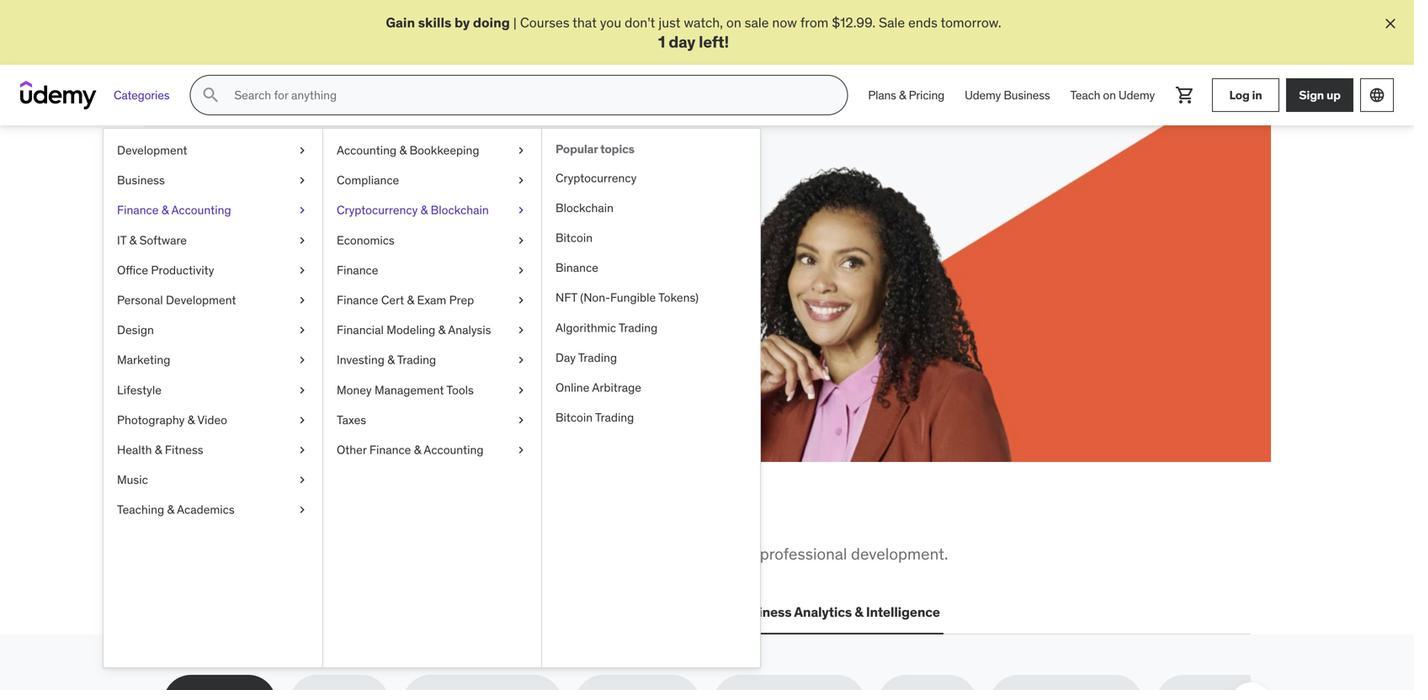 Task type: describe. For each thing, give the bounding box(es) containing it.
video
[[197, 412, 227, 428]]

popular
[[556, 142, 598, 157]]

2 vertical spatial accounting
[[424, 442, 484, 458]]

health & fitness link
[[104, 435, 322, 465]]

economics
[[337, 233, 395, 248]]

& for academics
[[167, 502, 174, 518]]

xsmall image for teaching & academics
[[295, 502, 309, 518]]

journey,
[[454, 274, 501, 291]]

finance for finance & accounting
[[117, 203, 159, 218]]

your
[[373, 274, 399, 291]]

rounded
[[696, 544, 756, 564]]

online arbitrage link
[[542, 373, 760, 403]]

xsmall image for financial modeling & analysis
[[514, 322, 528, 339]]

1 horizontal spatial blockchain
[[556, 200, 614, 216]]

tomorrow. for |
[[941, 14, 1001, 31]]

xsmall image for taxes
[[514, 412, 528, 429]]

xsmall image for finance
[[514, 262, 528, 279]]

online arbitrage
[[556, 380, 641, 395]]

on inside gain skills by doing | courses that you don't just watch, on sale now from $12.99. sale ends tomorrow. 1 day left!
[[726, 14, 741, 31]]

|
[[513, 14, 517, 31]]

data
[[512, 604, 541, 621]]

certifications
[[316, 604, 402, 621]]

categories button
[[104, 75, 180, 115]]

accounting & bookkeeping
[[337, 143, 479, 158]]

xsmall image for office productivity
[[295, 262, 309, 279]]

finance for finance
[[337, 263, 378, 278]]

business analytics & intelligence
[[735, 604, 940, 621]]

cryptocurrency & blockchain link
[[323, 196, 541, 226]]

& right the cert
[[407, 293, 414, 308]]

cryptocurrency & blockchain element
[[541, 129, 760, 668]]

xsmall image for other finance & accounting
[[514, 442, 528, 459]]

professional
[[760, 544, 847, 564]]

financial modeling & analysis
[[337, 323, 491, 338]]

photography & video link
[[104, 405, 322, 435]]

photography
[[117, 412, 185, 428]]

prep
[[449, 293, 474, 308]]

algorithmic trading link
[[542, 313, 760, 343]]

fungible
[[610, 290, 656, 305]]

design
[[117, 323, 154, 338]]

business link
[[104, 166, 322, 196]]

music
[[117, 472, 148, 488]]

you inside all the skills you need in one place from critical workplace skills to technical topics, our catalog supports well-rounded professional development.
[[332, 502, 380, 537]]

lifestyle
[[117, 383, 162, 398]]

marketing
[[117, 353, 170, 368]]

finance cert & exam prep link
[[323, 285, 541, 315]]

& for trading
[[387, 353, 395, 368]]

0 vertical spatial development
[[117, 143, 187, 158]]

xsmall image for finance cert & exam prep
[[514, 292, 528, 309]]

business for business
[[117, 173, 165, 188]]

& for bookkeeping
[[399, 143, 407, 158]]

cryptocurrency for cryptocurrency & blockchain
[[337, 203, 418, 218]]

teaching & academics link
[[104, 495, 322, 525]]

trading down financial modeling & analysis on the left
[[397, 353, 436, 368]]

economics link
[[323, 226, 541, 256]]

pricing
[[909, 87, 944, 103]]

udemy image
[[20, 81, 97, 110]]

well-
[[661, 544, 696, 564]]

skills inside gain skills by doing | courses that you don't just watch, on sale now from $12.99. sale ends tomorrow. 1 day left!
[[418, 14, 451, 31]]

intelligence
[[866, 604, 940, 621]]

gain
[[386, 14, 415, 31]]

personal development
[[117, 293, 236, 308]]

it for it certifications
[[302, 604, 314, 621]]

blockchain inside 'link'
[[431, 203, 489, 218]]

data science
[[512, 604, 594, 621]]

xsmall image for it & software
[[295, 232, 309, 249]]

starting
[[504, 274, 551, 291]]

& left analysis
[[438, 323, 445, 338]]

0 vertical spatial in
[[1252, 87, 1262, 103]]

0 horizontal spatial skills
[[255, 502, 327, 537]]

business for business analytics & intelligence
[[735, 604, 792, 621]]

0 horizontal spatial accounting
[[171, 203, 231, 218]]

xsmall image for compliance
[[514, 172, 528, 189]]

1 vertical spatial on
[[1103, 87, 1116, 103]]

photography & video
[[117, 412, 227, 428]]

plans & pricing link
[[858, 75, 955, 115]]

cryptocurrency & blockchain
[[337, 203, 489, 218]]

xsmall image for money management tools
[[514, 382, 528, 399]]

tokens)
[[658, 290, 699, 305]]

trading for algorithmic trading
[[619, 320, 658, 335]]

xsmall image for investing & trading
[[514, 352, 528, 369]]

sign
[[1299, 87, 1324, 103]]

investing
[[337, 353, 385, 368]]

arbitrage
[[592, 380, 641, 395]]

money
[[337, 383, 372, 398]]

compliance
[[337, 173, 399, 188]]

xsmall image for business
[[295, 172, 309, 189]]

1
[[658, 31, 665, 52]]

other finance & accounting link
[[323, 435, 541, 465]]

health
[[117, 442, 152, 458]]

topics
[[600, 142, 634, 157]]

taxes link
[[323, 405, 541, 435]]

doing
[[473, 14, 510, 31]]

save)
[[288, 232, 354, 267]]

log in link
[[1212, 78, 1279, 112]]

bitcoin for bitcoin trading
[[556, 410, 593, 425]]

online
[[556, 380, 590, 395]]

investing & trading
[[337, 353, 436, 368]]

cryptocurrency link
[[542, 163, 760, 193]]

teach
[[1070, 87, 1100, 103]]

you inside gain skills by doing | courses that you don't just watch, on sale now from $12.99. sale ends tomorrow. 1 day left!
[[600, 14, 621, 31]]

just
[[658, 14, 681, 31]]

other
[[337, 442, 367, 458]]

& for blockchain
[[421, 203, 428, 218]]

close image
[[1382, 15, 1399, 32]]

sign up link
[[1286, 78, 1353, 112]]

finance for finance cert & exam prep
[[337, 293, 378, 308]]

place
[[539, 502, 609, 537]]

& for pricing
[[899, 87, 906, 103]]

bookkeeping
[[409, 143, 479, 158]]

bitcoin trading link
[[542, 403, 760, 433]]

catalog
[[538, 544, 590, 564]]

development link
[[104, 136, 322, 166]]

science
[[544, 604, 594, 621]]

log
[[1229, 87, 1250, 103]]

categories
[[114, 87, 169, 103]]

modeling
[[387, 323, 435, 338]]

it & software link
[[104, 226, 322, 256]]

skill
[[332, 274, 356, 291]]

finance link
[[323, 256, 541, 285]]

development.
[[851, 544, 948, 564]]

day
[[556, 350, 576, 365]]

log in
[[1229, 87, 1262, 103]]

learning
[[402, 274, 451, 291]]

xsmall image for marketing
[[295, 352, 309, 369]]

every
[[296, 274, 329, 291]]

learn,
[[224, 199, 311, 234]]

design link
[[104, 315, 322, 345]]



Task type: locate. For each thing, give the bounding box(es) containing it.
it & software
[[117, 233, 187, 248]]

xsmall image inside money management tools link
[[514, 382, 528, 399]]

& up software
[[161, 203, 169, 218]]

xsmall image for accounting & bookkeeping
[[514, 142, 528, 159]]

ends inside gain skills by doing | courses that you don't just watch, on sale now from $12.99. sale ends tomorrow. 1 day left!
[[908, 14, 938, 31]]

$12.99. down "for"
[[239, 293, 283, 310]]

business inside button
[[735, 604, 792, 621]]

1 horizontal spatial skills
[[333, 544, 369, 564]]

blockchain down compliance link
[[431, 203, 489, 218]]

office
[[117, 263, 148, 278]]

2 vertical spatial in
[[455, 502, 481, 537]]

sale inside gain skills by doing | courses that you don't just watch, on sale now from $12.99. sale ends tomorrow. 1 day left!
[[879, 14, 905, 31]]

& for accounting
[[161, 203, 169, 218]]

sale up plans
[[879, 14, 905, 31]]

ends down skill at the left of page
[[315, 293, 345, 310]]

0 horizontal spatial udemy
[[965, 87, 1001, 103]]

& down compliance link
[[421, 203, 428, 218]]

0 horizontal spatial tomorrow.
[[348, 293, 409, 310]]

1 vertical spatial you
[[332, 502, 380, 537]]

xsmall image inside lifestyle link
[[295, 382, 309, 399]]

& right health
[[155, 442, 162, 458]]

finance down skill at the left of page
[[337, 293, 378, 308]]

xsmall image inside photography & video "link"
[[295, 412, 309, 429]]

udemy inside udemy business link
[[965, 87, 1001, 103]]

1 horizontal spatial on
[[1103, 87, 1116, 103]]

financial modeling & analysis link
[[323, 315, 541, 345]]

sale down every
[[286, 293, 312, 310]]

xsmall image inside "economics" link
[[514, 232, 528, 249]]

teaching
[[117, 502, 164, 518]]

business left teach
[[1004, 87, 1050, 103]]

money management tools
[[337, 383, 474, 398]]

udemy inside teach on udemy link
[[1119, 87, 1155, 103]]

bitcoin trading
[[556, 410, 634, 425]]

in inside learn, practice, succeed (and save) courses for every skill in your learning journey, starting at $12.99. sale ends tomorrow.
[[359, 274, 370, 291]]

trading down arbitrage
[[595, 410, 634, 425]]

teach on udemy link
[[1060, 75, 1165, 115]]

critical
[[204, 544, 252, 564]]

Search for anything text field
[[231, 81, 827, 110]]

business left analytics on the bottom
[[735, 604, 792, 621]]

courses for (and
[[224, 274, 273, 291]]

0 horizontal spatial business
[[117, 173, 165, 188]]

0 vertical spatial sale
[[879, 14, 905, 31]]

submit search image
[[201, 85, 221, 105]]

you right that
[[600, 14, 621, 31]]

tomorrow. up udemy business
[[941, 14, 1001, 31]]

all the skills you need in one place from critical workplace skills to technical topics, our catalog supports well-rounded professional development.
[[163, 502, 948, 564]]

cryptocurrency inside 'link'
[[337, 203, 418, 218]]

accounting
[[337, 143, 397, 158], [171, 203, 231, 218], [424, 442, 484, 458]]

xsmall image inside office productivity link
[[295, 262, 309, 279]]

& right analytics on the bottom
[[855, 604, 863, 621]]

xsmall image inside design 'link'
[[295, 322, 309, 339]]

skills left to
[[333, 544, 369, 564]]

xsmall image for music
[[295, 472, 309, 488]]

courses up at
[[224, 274, 273, 291]]

cryptocurrency down popular topics
[[556, 170, 637, 186]]

cryptocurrency
[[556, 170, 637, 186], [337, 203, 418, 218]]

xsmall image for economics
[[514, 232, 528, 249]]

2 horizontal spatial skills
[[418, 14, 451, 31]]

investing & trading link
[[323, 345, 541, 375]]

it inside button
[[302, 604, 314, 621]]

day trading
[[556, 350, 617, 365]]

xsmall image inside the music link
[[295, 472, 309, 488]]

xsmall image inside it & software link
[[295, 232, 309, 249]]

xsmall image inside finance link
[[514, 262, 528, 279]]

sale for save)
[[286, 293, 312, 310]]

xsmall image inside the business link
[[295, 172, 309, 189]]

cryptocurrency down compliance
[[337, 203, 418, 218]]

1 vertical spatial $12.99.
[[239, 293, 283, 310]]

ends
[[908, 14, 938, 31], [315, 293, 345, 310]]

0 horizontal spatial courses
[[224, 274, 273, 291]]

$12.99. right from
[[832, 14, 876, 31]]

2 horizontal spatial business
[[1004, 87, 1050, 103]]

sale
[[745, 14, 769, 31]]

compliance link
[[323, 166, 541, 196]]

on
[[726, 14, 741, 31], [1103, 87, 1116, 103]]

accounting down the taxes link on the left of page
[[424, 442, 484, 458]]

xsmall image inside cryptocurrency & blockchain 'link'
[[514, 202, 528, 219]]

analytics
[[794, 604, 852, 621]]

accounting up compliance
[[337, 143, 397, 158]]

from
[[800, 14, 829, 31]]

udemy right pricing on the right top
[[965, 87, 1001, 103]]

data science button
[[509, 592, 598, 633]]

choose a language image
[[1369, 87, 1385, 104]]

1 udemy from the left
[[965, 87, 1001, 103]]

1 horizontal spatial accounting
[[337, 143, 397, 158]]

0 horizontal spatial on
[[726, 14, 741, 31]]

plans & pricing
[[868, 87, 944, 103]]

xsmall image for cryptocurrency & blockchain
[[514, 202, 528, 219]]

cryptocurrency for cryptocurrency
[[556, 170, 637, 186]]

0 vertical spatial ends
[[908, 14, 938, 31]]

2 vertical spatial skills
[[333, 544, 369, 564]]

analysis
[[448, 323, 491, 338]]

& right plans
[[899, 87, 906, 103]]

office productivity
[[117, 263, 214, 278]]

xsmall image for development
[[295, 142, 309, 159]]

in right skill at the left of page
[[359, 274, 370, 291]]

gain skills by doing | courses that you don't just watch, on sale now from $12.99. sale ends tomorrow. 1 day left!
[[386, 14, 1001, 52]]

ends for |
[[908, 14, 938, 31]]

1 vertical spatial accounting
[[171, 203, 231, 218]]

xsmall image for photography & video
[[295, 412, 309, 429]]

blockchain down popular
[[556, 200, 614, 216]]

tomorrow. inside learn, practice, succeed (and save) courses for every skill in your learning journey, starting at $12.99. sale ends tomorrow.
[[348, 293, 409, 310]]

xsmall image inside investing & trading link
[[514, 352, 528, 369]]

xsmall image inside health & fitness link
[[295, 442, 309, 459]]

xsmall image
[[295, 172, 309, 189], [295, 202, 309, 219], [514, 202, 528, 219], [295, 292, 309, 309], [295, 322, 309, 339], [295, 412, 309, 429], [295, 442, 309, 459]]

& inside button
[[855, 604, 863, 621]]

the
[[208, 502, 250, 537]]

business up finance & accounting
[[117, 173, 165, 188]]

popular topics
[[556, 142, 634, 157]]

0 vertical spatial cryptocurrency
[[556, 170, 637, 186]]

bitcoin up binance
[[556, 230, 593, 246]]

algorithmic trading
[[556, 320, 658, 335]]

development
[[117, 143, 187, 158], [166, 293, 236, 308]]

nft (non-fungible tokens)
[[556, 290, 699, 305]]

it left certifications
[[302, 604, 314, 621]]

(and
[[224, 232, 283, 267]]

1 horizontal spatial $12.99.
[[832, 14, 876, 31]]

2 vertical spatial business
[[735, 604, 792, 621]]

binance link
[[542, 253, 760, 283]]

0 horizontal spatial cryptocurrency
[[337, 203, 418, 218]]

at
[[224, 293, 236, 310]]

workplace
[[256, 544, 329, 564]]

ends for save)
[[315, 293, 345, 310]]

it for it & software
[[117, 233, 126, 248]]

now
[[772, 14, 797, 31]]

day trading link
[[542, 343, 760, 373]]

tools
[[446, 383, 474, 398]]

tomorrow. down your
[[348, 293, 409, 310]]

xsmall image for finance & accounting
[[295, 202, 309, 219]]

0 horizontal spatial $12.99.
[[239, 293, 283, 310]]

0 vertical spatial on
[[726, 14, 741, 31]]

xsmall image inside the financial modeling & analysis link
[[514, 322, 528, 339]]

& for fitness
[[155, 442, 162, 458]]

& right investing at the left of page
[[387, 353, 395, 368]]

courses right |
[[520, 14, 570, 31]]

1 vertical spatial sale
[[286, 293, 312, 310]]

1 vertical spatial in
[[359, 274, 370, 291]]

& down the taxes link on the left of page
[[414, 442, 421, 458]]

trading for day trading
[[578, 350, 617, 365]]

1 vertical spatial bitcoin
[[556, 410, 593, 425]]

finance
[[117, 203, 159, 218], [337, 263, 378, 278], [337, 293, 378, 308], [369, 442, 411, 458]]

1 horizontal spatial courses
[[520, 14, 570, 31]]

don't
[[625, 14, 655, 31]]

tomorrow. for save)
[[348, 293, 409, 310]]

& inside 'link'
[[421, 203, 428, 218]]

1 horizontal spatial tomorrow.
[[941, 14, 1001, 31]]

music link
[[104, 465, 322, 495]]

& for video
[[187, 412, 195, 428]]

tomorrow.
[[941, 14, 1001, 31], [348, 293, 409, 310]]

xsmall image inside finance cert & exam prep link
[[514, 292, 528, 309]]

ends up pricing on the right top
[[908, 14, 938, 31]]

2 horizontal spatial accounting
[[424, 442, 484, 458]]

ends inside learn, practice, succeed (and save) courses for every skill in your learning journey, starting at $12.99. sale ends tomorrow.
[[315, 293, 345, 310]]

academics
[[177, 502, 235, 518]]

nft (non-fungible tokens) link
[[542, 283, 760, 313]]

xsmall image inside finance & accounting link
[[295, 202, 309, 219]]

0 vertical spatial you
[[600, 14, 621, 31]]

xsmall image
[[295, 142, 309, 159], [514, 142, 528, 159], [514, 172, 528, 189], [295, 232, 309, 249], [514, 232, 528, 249], [295, 262, 309, 279], [514, 262, 528, 279], [514, 292, 528, 309], [514, 322, 528, 339], [295, 352, 309, 369], [514, 352, 528, 369], [295, 382, 309, 399], [514, 382, 528, 399], [514, 412, 528, 429], [514, 442, 528, 459], [295, 472, 309, 488], [295, 502, 309, 518]]

& up office
[[129, 233, 137, 248]]

1 vertical spatial skills
[[255, 502, 327, 537]]

skills up "workplace"
[[255, 502, 327, 537]]

2 udemy from the left
[[1119, 87, 1155, 103]]

0 vertical spatial courses
[[520, 14, 570, 31]]

personal
[[117, 293, 163, 308]]

it certifications
[[302, 604, 402, 621]]

it up office
[[117, 233, 126, 248]]

supports
[[594, 544, 658, 564]]

finance down the economics
[[337, 263, 378, 278]]

development down office productivity link
[[166, 293, 236, 308]]

udemy business
[[965, 87, 1050, 103]]

1 horizontal spatial ends
[[908, 14, 938, 31]]

you up to
[[332, 502, 380, 537]]

on left sale
[[726, 14, 741, 31]]

development down categories dropdown button on the top
[[117, 143, 187, 158]]

1 horizontal spatial cryptocurrency
[[556, 170, 637, 186]]

bitcoin down online
[[556, 410, 593, 425]]

teaching & academics
[[117, 502, 235, 518]]

xsmall image inside marketing 'link'
[[295, 352, 309, 369]]

xsmall image for health & fitness
[[295, 442, 309, 459]]

practice,
[[316, 199, 431, 234]]

1 vertical spatial business
[[117, 173, 165, 188]]

$12.99. for save)
[[239, 293, 283, 310]]

courses
[[520, 14, 570, 31], [224, 274, 273, 291]]

& left bookkeeping
[[399, 143, 407, 158]]

& right teaching
[[167, 502, 174, 518]]

$12.99.
[[832, 14, 876, 31], [239, 293, 283, 310]]

& for software
[[129, 233, 137, 248]]

0 vertical spatial $12.99.
[[832, 14, 876, 31]]

0 vertical spatial tomorrow.
[[941, 14, 1001, 31]]

by
[[454, 14, 470, 31]]

personal development link
[[104, 285, 322, 315]]

skills left by
[[418, 14, 451, 31]]

financial
[[337, 323, 384, 338]]

xsmall image inside accounting & bookkeeping link
[[514, 142, 528, 159]]

0 horizontal spatial in
[[359, 274, 370, 291]]

1 horizontal spatial in
[[455, 502, 481, 537]]

0 horizontal spatial it
[[117, 233, 126, 248]]

0 vertical spatial skills
[[418, 14, 451, 31]]

xsmall image for lifestyle
[[295, 382, 309, 399]]

xsmall image for personal development
[[295, 292, 309, 309]]

courses inside learn, practice, succeed (and save) courses for every skill in your learning journey, starting at $12.99. sale ends tomorrow.
[[224, 274, 273, 291]]

xsmall image inside compliance link
[[514, 172, 528, 189]]

in right log
[[1252, 87, 1262, 103]]

it certifications button
[[299, 592, 405, 633]]

0 vertical spatial bitcoin
[[556, 230, 593, 246]]

0 horizontal spatial blockchain
[[431, 203, 489, 218]]

bitcoin
[[556, 230, 593, 246], [556, 410, 593, 425]]

1 vertical spatial ends
[[315, 293, 345, 310]]

xsmall image for design
[[295, 322, 309, 339]]

marketing link
[[104, 345, 322, 375]]

1 vertical spatial tomorrow.
[[348, 293, 409, 310]]

1 horizontal spatial it
[[302, 604, 314, 621]]

management
[[375, 383, 444, 398]]

sign up
[[1299, 87, 1341, 103]]

courses for doing
[[520, 14, 570, 31]]

xsmall image inside teaching & academics link
[[295, 502, 309, 518]]

courses inside gain skills by doing | courses that you don't just watch, on sale now from $12.99. sale ends tomorrow. 1 day left!
[[520, 14, 570, 31]]

1 vertical spatial courses
[[224, 274, 273, 291]]

2 horizontal spatial in
[[1252, 87, 1262, 103]]

trading down fungible
[[619, 320, 658, 335]]

trading up online arbitrage
[[578, 350, 617, 365]]

& left video
[[187, 412, 195, 428]]

finance up it & software
[[117, 203, 159, 218]]

tomorrow. inside gain skills by doing | courses that you don't just watch, on sale now from $12.99. sale ends tomorrow. 1 day left!
[[941, 14, 1001, 31]]

watch,
[[684, 14, 723, 31]]

0 horizontal spatial ends
[[315, 293, 345, 310]]

0 horizontal spatial sale
[[286, 293, 312, 310]]

1 horizontal spatial sale
[[879, 14, 905, 31]]

in inside all the skills you need in one place from critical workplace skills to technical topics, our catalog supports well-rounded professional development.
[[455, 502, 481, 537]]

$12.99. inside learn, practice, succeed (and save) courses for every skill in your learning journey, starting at $12.99. sale ends tomorrow.
[[239, 293, 283, 310]]

0 vertical spatial accounting
[[337, 143, 397, 158]]

$12.99. for |
[[832, 14, 876, 31]]

xsmall image inside the development link
[[295, 142, 309, 159]]

$12.99. inside gain skills by doing | courses that you don't just watch, on sale now from $12.99. sale ends tomorrow. 1 day left!
[[832, 14, 876, 31]]

1 vertical spatial development
[[166, 293, 236, 308]]

software
[[139, 233, 187, 248]]

1 horizontal spatial udemy
[[1119, 87, 1155, 103]]

2 bitcoin from the top
[[556, 410, 593, 425]]

for
[[277, 274, 293, 291]]

sale inside learn, practice, succeed (and save) courses for every skill in your learning journey, starting at $12.99. sale ends tomorrow.
[[286, 293, 312, 310]]

technical
[[391, 544, 456, 564]]

on right teach
[[1103, 87, 1116, 103]]

sale for |
[[879, 14, 905, 31]]

xsmall image inside other finance & accounting link
[[514, 442, 528, 459]]

accounting down the business link
[[171, 203, 231, 218]]

0 vertical spatial business
[[1004, 87, 1050, 103]]

udemy left shopping cart with 0 items icon
[[1119, 87, 1155, 103]]

plans
[[868, 87, 896, 103]]

up
[[1326, 87, 1341, 103]]

& inside "link"
[[187, 412, 195, 428]]

bitcoin for bitcoin
[[556, 230, 593, 246]]

xsmall image inside the taxes link
[[514, 412, 528, 429]]

1 horizontal spatial business
[[735, 604, 792, 621]]

1 vertical spatial cryptocurrency
[[337, 203, 418, 218]]

1 horizontal spatial you
[[600, 14, 621, 31]]

0 horizontal spatial you
[[332, 502, 380, 537]]

0 vertical spatial it
[[117, 233, 126, 248]]

fitness
[[165, 442, 203, 458]]

shopping cart with 0 items image
[[1175, 85, 1195, 105]]

cert
[[381, 293, 404, 308]]

1 bitcoin from the top
[[556, 230, 593, 246]]

finance right other
[[369, 442, 411, 458]]

trading for bitcoin trading
[[595, 410, 634, 425]]

sale
[[879, 14, 905, 31], [286, 293, 312, 310]]

1 vertical spatial it
[[302, 604, 314, 621]]

in up topics, at the left bottom
[[455, 502, 481, 537]]

xsmall image inside personal development link
[[295, 292, 309, 309]]



Task type: vqa. For each thing, say whether or not it's contained in the screenshot.
5 to the top
no



